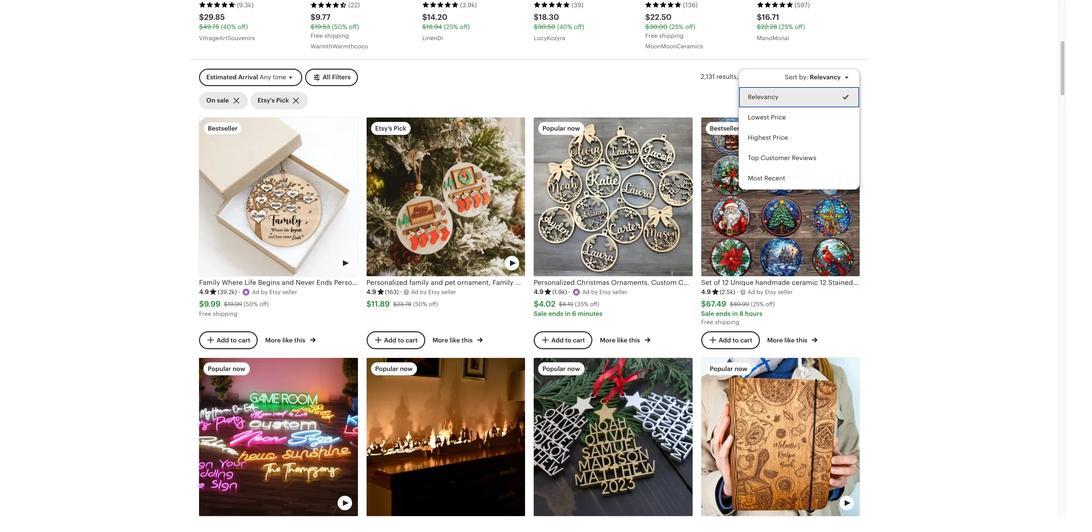 Task type: vqa. For each thing, say whether or not it's contained in the screenshot.


Task type: locate. For each thing, give the bounding box(es) containing it.
to down $ 67.49 $ 89.99 (25% off) sale ends in 8 hours free shipping
[[733, 337, 739, 344]]

3 add from the left
[[552, 337, 564, 344]]

1 · from the left
[[238, 289, 240, 296]]

1 5 out of 5 stars image from the left
[[199, 2, 236, 8]]

off) down (22)
[[349, 23, 359, 30]]

4 seller from the left
[[778, 289, 793, 296]]

ends
[[549, 311, 564, 318], [716, 311, 731, 318]]

filters
[[332, 74, 351, 81]]

d for 11.89
[[415, 289, 419, 296]]

2 ends from the left
[[716, 311, 731, 318]]

(163)
[[385, 289, 399, 296]]

2 seller from the left
[[442, 289, 456, 296]]

to for 9.99
[[231, 337, 237, 344]]

3 popular now link from the left
[[534, 358, 693, 519]]

pick right the etsy's
[[394, 125, 407, 132]]

product video element
[[199, 118, 358, 277], [367, 118, 525, 277], [199, 358, 358, 517], [701, 358, 860, 517]]

in left 6
[[565, 311, 571, 318]]

add to cart for 11.89
[[384, 337, 418, 344]]

4 more like this from the left
[[768, 337, 809, 345]]

popular for christmas village mantel garland christmas light decorations nativity set nutcracker fireplace decor christmas gift wooden decor image
[[375, 366, 399, 373]]

off) down (136)
[[686, 23, 696, 30]]

free down 67.49
[[701, 319, 714, 326]]

2 more from the left
[[433, 337, 448, 345]]

sale inside $ 4.02 $ 6.19 (35% off) sale ends in 6 minutes
[[534, 311, 547, 318]]

to for 67.49
[[733, 337, 739, 344]]

add to cart button for 9.99
[[199, 332, 258, 350]]

off) inside $ 18.30 $ 30.50 (40% off) lucykozyra
[[574, 23, 585, 30]]

4.9 for 11.89
[[367, 289, 376, 296]]

1 sale from the left
[[534, 311, 547, 318]]

1 a from the left
[[252, 289, 256, 296]]

all
[[323, 74, 331, 81]]

2 add to cart from the left
[[384, 337, 418, 344]]

22.28
[[761, 23, 778, 30]]

ends inside $ 67.49 $ 89.99 (25% off) sale ends in 8 hours free shipping
[[716, 311, 731, 318]]

1 4.9 from the left
[[199, 289, 209, 296]]

personalized wooden recipe book binder custom journal cookbook notebook valentine's day bridal shower gift daughter  birthday gift gift moms image
[[701, 358, 860, 517]]

by up $ 11.89 $ 23.78 (50% off)
[[420, 289, 427, 296]]

to for 11.89
[[398, 337, 404, 344]]

(50% inside $ 9.77 $ 19.53 (50% off) free shipping warmthwarmthcoco
[[332, 23, 347, 30]]

free inside $ 22.50 $ 30.00 (25% off) free shipping moonmoonceramics
[[646, 32, 658, 39]]

by
[[261, 289, 268, 296], [420, 289, 427, 296], [591, 289, 598, 296], [757, 289, 764, 296]]

5 out of 5 stars image for 29.85
[[199, 2, 236, 8]]

4 · from the left
[[737, 289, 739, 296]]

4 like from the left
[[785, 337, 795, 345]]

4 more like this link from the left
[[768, 336, 818, 346]]

$
[[199, 12, 204, 22], [311, 12, 316, 22], [422, 12, 427, 22], [534, 12, 539, 22], [646, 12, 651, 22], [757, 12, 762, 22], [199, 23, 203, 30], [311, 23, 315, 30], [422, 23, 426, 30], [534, 23, 538, 30], [646, 23, 650, 30], [757, 23, 761, 30], [199, 300, 204, 309], [367, 300, 372, 309], [534, 300, 539, 309], [701, 300, 706, 309], [224, 301, 228, 308], [393, 301, 397, 308], [559, 301, 563, 308], [730, 301, 734, 308]]

add to cart down 8
[[719, 337, 753, 344]]

add to cart button
[[199, 332, 258, 350], [367, 332, 425, 350], [534, 332, 593, 350], [701, 332, 760, 350]]

0 horizontal spatial bestseller
[[208, 125, 238, 132]]

recent
[[765, 175, 786, 182]]

ads
[[754, 73, 766, 81]]

0 vertical spatial price
[[771, 114, 786, 121]]

$ down 4.5 out of 5 stars image
[[311, 23, 315, 30]]

1 a d by etsy seller from the left
[[252, 289, 297, 296]]

etsy's pick link
[[250, 92, 308, 110]]

6
[[572, 311, 577, 318]]

more
[[265, 337, 281, 345], [433, 337, 448, 345], [600, 337, 616, 345], [768, 337, 783, 345]]

4.9 up 67.49
[[701, 289, 711, 296]]

2 4.9 from the left
[[367, 289, 376, 296]]

3 add to cart from the left
[[552, 337, 585, 344]]

· right (163) at left bottom
[[400, 289, 402, 296]]

now for personalized christmas ornaments, custom christmas tree decor, wood xmas decor, laser cut names, christmas bauble, gift tags, your logo
[[568, 125, 580, 132]]

to down $ 9.99 $ 19.99 (50% off) free shipping
[[231, 337, 237, 344]]

4.5 out of 5 stars image
[[311, 2, 347, 8]]

seller for 9.99
[[282, 289, 297, 296]]

in for 4.02
[[565, 311, 571, 318]]

relevancy link
[[739, 87, 860, 107]]

shipping
[[325, 32, 349, 39], [659, 32, 684, 39], [213, 311, 238, 318], [715, 319, 740, 326]]

2 to from the left
[[398, 337, 404, 344]]

sale
[[217, 97, 229, 104]]

· for 9.99
[[238, 289, 240, 296]]

etsy up 'minutes'
[[600, 289, 611, 296]]

d up (35%
[[586, 289, 590, 296]]

free inside $ 9.77 $ 19.53 (50% off) free shipping warmthwarmthcoco
[[311, 32, 323, 39]]

$ up the 22.28
[[757, 12, 762, 22]]

1 like from the left
[[282, 337, 293, 345]]

1 vertical spatial pick
[[394, 125, 407, 132]]

shipping inside $ 9.99 $ 19.99 (50% off) free shipping
[[213, 311, 238, 318]]

4 d from the left
[[752, 289, 755, 296]]

shipping down 67.49
[[715, 319, 740, 326]]

estimated arrival any time
[[206, 74, 286, 81]]

3 more like this link from the left
[[600, 336, 651, 346]]

4 add to cart button from the left
[[701, 332, 760, 350]]

· for 11.89
[[400, 289, 402, 296]]

22.50
[[651, 12, 672, 22]]

$ inside $ 11.89 $ 23.78 (50% off)
[[393, 301, 397, 308]]

shipping down 19.99
[[213, 311, 238, 318]]

product video element for custom neon sign | neon sign | wedding signs | name neon sign | led neon light sign | wedding bridesmaid gifts | wall decor | home decor image
[[199, 358, 358, 517]]

like for 11.89
[[450, 337, 460, 345]]

(25% inside $ 16.71 $ 22.28 (25% off) manomonai
[[779, 23, 794, 30]]

(25% inside $ 14.20 $ 18.94 (25% off) linendi
[[444, 23, 458, 30]]

hours
[[745, 311, 763, 318]]

a up 89.99
[[748, 289, 752, 296]]

a d by etsy seller up hours
[[748, 289, 793, 296]]

30.50
[[538, 23, 556, 30]]

add to cart button down $ 67.49 $ 89.99 (25% off) sale ends in 8 hours free shipping
[[701, 332, 760, 350]]

add to cart button down $ 9.99 $ 19.99 (50% off) free shipping
[[199, 332, 258, 350]]

2 etsy from the left
[[429, 289, 440, 296]]

2 (40% from the left
[[558, 23, 573, 30]]

pick inside "link"
[[276, 97, 289, 104]]

sale down 67.49
[[701, 311, 715, 318]]

3 by from the left
[[591, 289, 598, 296]]

add down 11.89
[[384, 337, 397, 344]]

free down 30.00
[[646, 32, 658, 39]]

off) up 'minutes'
[[590, 301, 600, 308]]

add down $ 67.49 $ 89.99 (25% off) sale ends in 8 hours free shipping
[[719, 337, 731, 344]]

add to cart down $ 9.99 $ 19.99 (50% off) free shipping
[[217, 337, 250, 344]]

more for 67.49
[[768, 337, 783, 345]]

$ 16.71 $ 22.28 (25% off) manomonai
[[757, 12, 805, 41]]

(25% down "14.20"
[[444, 23, 458, 30]]

a for 4.02
[[582, 289, 586, 296]]

cart for 4.02
[[573, 337, 585, 344]]

(25% right 30.00
[[670, 23, 684, 30]]

more like this for 9.99
[[265, 337, 307, 345]]

0 horizontal spatial relevancy
[[748, 93, 779, 100]]

3 etsy from the left
[[600, 289, 611, 296]]

off) inside $ 9.99 $ 19.99 (50% off) free shipping
[[260, 301, 269, 308]]

$ up 30.00
[[646, 12, 651, 22]]

shipping for 9.77
[[325, 32, 349, 39]]

off) for 9.99
[[260, 301, 269, 308]]

estimated
[[206, 74, 237, 81]]

vitrageartsouvenirs
[[199, 35, 255, 41]]

relevancy right by: on the right of page
[[810, 73, 841, 81]]

cart down 8
[[741, 337, 753, 344]]

0 horizontal spatial sale
[[534, 311, 547, 318]]

by for 67.49
[[757, 289, 764, 296]]

0 horizontal spatial (40%
[[221, 23, 236, 30]]

· right (2.5k)
[[737, 289, 739, 296]]

popular for personalized christmas ornaments, custom christmas tree decor, wood xmas decor, laser cut names, christmas bauble, gift tags, your logo
[[543, 125, 566, 132]]

add for 4.02
[[552, 337, 564, 344]]

off) inside $ 11.89 $ 23.78 (50% off)
[[429, 301, 438, 308]]

4 this from the left
[[797, 337, 808, 345]]

(25% up hours
[[751, 301, 764, 308]]

(25% right the 22.28
[[779, 23, 794, 30]]

seller
[[282, 289, 297, 296], [442, 289, 456, 296], [613, 289, 628, 296], [778, 289, 793, 296]]

4.9 up 9.99
[[199, 289, 209, 296]]

2,131
[[701, 73, 715, 81]]

a up $ 9.99 $ 19.99 (50% off) free shipping
[[252, 289, 256, 296]]

1 more from the left
[[265, 337, 281, 345]]

with
[[740, 73, 753, 81]]

shipping up "warmthwarmthcoco"
[[325, 32, 349, 39]]

relevancy down ads
[[748, 93, 779, 100]]

add down $ 4.02 $ 6.19 (35% off) sale ends in 6 minutes
[[552, 337, 564, 344]]

5 out of 5 stars image up the 22.50
[[646, 2, 682, 8]]

sale down '4.02'
[[534, 311, 547, 318]]

off) up vitrageartsouvenirs
[[238, 23, 248, 30]]

(40% for 29.85
[[221, 23, 236, 30]]

5 out of 5 stars image for 18.30
[[534, 2, 570, 8]]

1 more like this link from the left
[[265, 336, 316, 346]]

1 add to cart from the left
[[217, 337, 250, 344]]

4 4.9 from the left
[[701, 289, 711, 296]]

2 5 out of 5 stars image from the left
[[422, 2, 459, 8]]

5 out of 5 stars image up 16.71
[[757, 2, 794, 8]]

1 horizontal spatial sale
[[701, 311, 715, 318]]

popular now
[[543, 125, 580, 132], [208, 366, 245, 373], [375, 366, 413, 373], [543, 366, 580, 373], [710, 366, 748, 373]]

sale inside $ 67.49 $ 89.99 (25% off) sale ends in 8 hours free shipping
[[701, 311, 715, 318]]

1 horizontal spatial relevancy
[[810, 73, 841, 81]]

shipping up moonmoonceramics
[[659, 32, 684, 39]]

19.99
[[228, 301, 242, 308]]

add for 11.89
[[384, 337, 397, 344]]

2 a from the left
[[411, 289, 415, 296]]

more like this link
[[265, 336, 316, 346], [433, 336, 483, 346], [600, 336, 651, 346], [768, 336, 818, 346]]

popular now link
[[199, 358, 358, 519], [367, 358, 525, 519], [534, 358, 693, 519], [701, 358, 860, 519]]

off) down (597)
[[795, 23, 805, 30]]

(50%
[[332, 23, 347, 30], [244, 301, 258, 308], [413, 301, 427, 308]]

off) for 9.77
[[349, 23, 359, 30]]

5 out of 5 stars image up 18.30
[[534, 2, 570, 8]]

add to cart for 4.02
[[552, 337, 585, 344]]

3 a from the left
[[582, 289, 586, 296]]

menu
[[739, 69, 860, 190]]

(40% inside $ 29.85 $ 49.75 (40% off) vitrageartsouvenirs
[[221, 23, 236, 30]]

2 more like this from the left
[[433, 337, 474, 345]]

add to cart button down $ 11.89 $ 23.78 (50% off)
[[367, 332, 425, 350]]

2 horizontal spatial (50%
[[413, 301, 427, 308]]

1 horizontal spatial (50%
[[332, 23, 347, 30]]

a up (35%
[[582, 289, 586, 296]]

add for 9.99
[[217, 337, 229, 344]]

to
[[231, 337, 237, 344], [398, 337, 404, 344], [565, 337, 572, 344], [733, 337, 739, 344]]

price
[[771, 114, 786, 121], [773, 134, 788, 141]]

4.9 for 9.99
[[199, 289, 209, 296]]

a d by etsy seller
[[252, 289, 297, 296], [411, 289, 456, 296], [582, 289, 628, 296], [748, 289, 793, 296]]

(50% right 19.99
[[244, 301, 258, 308]]

4.9 up '4.02'
[[534, 289, 544, 296]]

0 horizontal spatial ends
[[549, 311, 564, 318]]

this
[[294, 337, 306, 345], [462, 337, 473, 345], [629, 337, 640, 345], [797, 337, 808, 345]]

(25% inside $ 22.50 $ 30.00 (25% off) free shipping moonmoonceramics
[[670, 23, 684, 30]]

to down $ 11.89 $ 23.78 (50% off)
[[398, 337, 404, 344]]

29.85
[[204, 12, 225, 22]]

3 4.9 from the left
[[534, 289, 544, 296]]

cart down 23.78
[[406, 337, 418, 344]]

4.9 for 4.02
[[534, 289, 544, 296]]

4 add from the left
[[719, 337, 731, 344]]

0 horizontal spatial in
[[565, 311, 571, 318]]

pick right etsy's at top
[[276, 97, 289, 104]]

30.00
[[650, 23, 668, 30]]

5 out of 5 stars image for 16.71
[[757, 2, 794, 8]]

by for 11.89
[[420, 289, 427, 296]]

1 more like this from the left
[[265, 337, 307, 345]]

3 · from the left
[[569, 289, 571, 296]]

5 out of 5 stars image
[[199, 2, 236, 8], [422, 2, 459, 8], [534, 2, 570, 8], [646, 2, 682, 8], [757, 2, 794, 8]]

23.78
[[397, 301, 412, 308]]

off) right 89.99
[[766, 301, 775, 308]]

5 5 out of 5 stars image from the left
[[757, 2, 794, 8]]

2 like from the left
[[450, 337, 460, 345]]

by for 4.02
[[591, 289, 598, 296]]

1 add to cart button from the left
[[199, 332, 258, 350]]

(25% inside $ 67.49 $ 89.99 (25% off) sale ends in 8 hours free shipping
[[751, 301, 764, 308]]

sort
[[785, 73, 798, 81]]

(3.9k)
[[460, 1, 477, 9]]

free
[[311, 32, 323, 39], [646, 32, 658, 39], [199, 311, 211, 318], [701, 319, 714, 326]]

off) inside $ 67.49 $ 89.99 (25% off) sale ends in 8 hours free shipping
[[766, 301, 775, 308]]

4 to from the left
[[733, 337, 739, 344]]

(50% inside $ 11.89 $ 23.78 (50% off)
[[413, 301, 427, 308]]

add to cart down $ 11.89 $ 23.78 (50% off)
[[384, 337, 418, 344]]

4 by from the left
[[757, 289, 764, 296]]

$ up the manomonai
[[757, 23, 761, 30]]

a for 67.49
[[748, 289, 752, 296]]

2 by from the left
[[420, 289, 427, 296]]

off) inside $ 29.85 $ 49.75 (40% off) vitrageartsouvenirs
[[238, 23, 248, 30]]

3 more like this from the left
[[600, 337, 642, 345]]

4 a from the left
[[748, 289, 752, 296]]

89.99
[[734, 301, 750, 308]]

d up $ 9.99 $ 19.99 (50% off) free shipping
[[256, 289, 259, 296]]

free inside $ 9.99 $ 19.99 (50% off) free shipping
[[199, 311, 211, 318]]

· for 67.49
[[737, 289, 739, 296]]

0 horizontal spatial pick
[[276, 97, 289, 104]]

arrival
[[238, 74, 258, 81]]

like for 4.02
[[617, 337, 628, 345]]

add down $ 9.99 $ 19.99 (50% off) free shipping
[[217, 337, 229, 344]]

2 more like this link from the left
[[433, 336, 483, 346]]

1 (40% from the left
[[221, 23, 236, 30]]

off) inside $ 22.50 $ 30.00 (25% off) free shipping moonmoonceramics
[[686, 23, 696, 30]]

off) for 16.71
[[795, 23, 805, 30]]

2 d from the left
[[415, 289, 419, 296]]

by up 'minutes'
[[591, 289, 598, 296]]

off) for 22.50
[[686, 23, 696, 30]]

(40% right "30.50"
[[558, 23, 573, 30]]

add for 67.49
[[719, 337, 731, 344]]

3 d from the left
[[586, 289, 590, 296]]

1 d from the left
[[256, 289, 259, 296]]

$ left 19.99
[[199, 300, 204, 309]]

1 cart from the left
[[238, 337, 250, 344]]

1 vertical spatial relevancy
[[748, 93, 779, 100]]

off) inside $ 16.71 $ 22.28 (25% off) manomonai
[[795, 23, 805, 30]]

1 by from the left
[[261, 289, 268, 296]]

(50% right 23.78
[[413, 301, 427, 308]]

2 a d by etsy seller from the left
[[411, 289, 456, 296]]

1 horizontal spatial bestseller
[[710, 125, 740, 132]]

seller for 11.89
[[442, 289, 456, 296]]

4 add to cart from the left
[[719, 337, 753, 344]]

$ 22.50 $ 30.00 (25% off) free shipping moonmoonceramics
[[646, 12, 703, 50]]

3 this from the left
[[629, 337, 640, 345]]

off) right 19.99
[[260, 301, 269, 308]]

$ 9.77 $ 19.53 (50% off) free shipping warmthwarmthcoco
[[311, 12, 368, 50]]

5 out of 5 stars image for 14.20
[[422, 2, 459, 8]]

4 more from the left
[[768, 337, 783, 345]]

5 out of 5 stars image up "14.20"
[[422, 2, 459, 8]]

minutes
[[578, 311, 603, 318]]

11.89
[[372, 300, 390, 309]]

family where life begins and never ends personalized 3 inch ceramic christmas ornament with gift box image
[[199, 118, 358, 277]]

3 a d by etsy seller from the left
[[582, 289, 628, 296]]

(25% for 22.50
[[670, 23, 684, 30]]

family christmas ornament - personalized ornament with names - christmas tree ornament image
[[534, 358, 693, 517]]

this for 67.49
[[797, 337, 808, 345]]

5 out of 5 stars image up 29.85 at left top
[[199, 2, 236, 8]]

personalized christmas ornaments, custom christmas tree decor, wood xmas decor, laser cut names, christmas bauble, gift tags, your logo image
[[534, 118, 693, 277]]

more like this
[[265, 337, 307, 345], [433, 337, 474, 345], [600, 337, 642, 345], [768, 337, 809, 345]]

ends inside $ 4.02 $ 6.19 (35% off) sale ends in 6 minutes
[[549, 311, 564, 318]]

a up 23.78
[[411, 289, 415, 296]]

4 etsy from the left
[[765, 289, 777, 296]]

3 5 out of 5 stars image from the left
[[534, 2, 570, 8]]

(50% right the 19.53 in the top of the page
[[332, 23, 347, 30]]

1 add from the left
[[217, 337, 229, 344]]

to down $ 4.02 $ 6.19 (35% off) sale ends in 6 minutes
[[565, 337, 572, 344]]

off) right 23.78
[[429, 301, 438, 308]]

3 like from the left
[[617, 337, 628, 345]]

add to cart for 9.99
[[217, 337, 250, 344]]

· right the (39.2k) at the left of the page
[[238, 289, 240, 296]]

a d by etsy seller for 4.02
[[582, 289, 628, 296]]

0 horizontal spatial (50%
[[244, 301, 258, 308]]

1 seller from the left
[[282, 289, 297, 296]]

a d by etsy seller up 23.78
[[411, 289, 456, 296]]

4 cart from the left
[[741, 337, 753, 344]]

0 vertical spatial relevancy
[[810, 73, 841, 81]]

cart
[[238, 337, 250, 344], [406, 337, 418, 344], [573, 337, 585, 344], [741, 337, 753, 344]]

off) inside $ 4.02 $ 6.19 (35% off) sale ends in 6 minutes
[[590, 301, 600, 308]]

free down the 19.53 in the top of the page
[[311, 32, 323, 39]]

d
[[256, 289, 259, 296], [415, 289, 419, 296], [586, 289, 590, 296], [752, 289, 755, 296]]

ends down '4.02'
[[549, 311, 564, 318]]

1 this from the left
[[294, 337, 306, 345]]

more like this for 4.02
[[600, 337, 642, 345]]

1 in from the left
[[565, 311, 571, 318]]

2 in from the left
[[733, 311, 738, 318]]

bestseller
[[208, 125, 238, 132], [710, 125, 740, 132]]

personalized family and pet ornament, family christmas ornament, personalized christmas family ornament, 2023 ornament. image
[[367, 118, 525, 277]]

a d by etsy seller up 'minutes'
[[582, 289, 628, 296]]

sale
[[534, 311, 547, 318], [701, 311, 715, 318]]

1 horizontal spatial pick
[[394, 125, 407, 132]]

3 more from the left
[[600, 337, 616, 345]]

sale for 4.02
[[534, 311, 547, 318]]

d for 67.49
[[752, 289, 755, 296]]

etsy for 9.99
[[269, 289, 281, 296]]

(40% for 18.30
[[558, 23, 573, 30]]

4.9 up 11.89
[[367, 289, 376, 296]]

add to cart button for 11.89
[[367, 332, 425, 350]]

$ up 49.75
[[199, 12, 204, 22]]

2 add from the left
[[384, 337, 397, 344]]

popular now for family christmas ornament - personalized ornament with names - christmas tree ornament 'image' in the bottom right of the page
[[543, 366, 580, 373]]

3 cart from the left
[[573, 337, 585, 344]]

custom neon sign | neon sign | wedding signs | name neon sign | led neon light sign | wedding bridesmaid gifts | wall decor | home decor image
[[199, 358, 358, 517]]

3 seller from the left
[[613, 289, 628, 296]]

off)
[[238, 23, 248, 30], [349, 23, 359, 30], [460, 23, 470, 30], [574, 23, 585, 30], [686, 23, 696, 30], [795, 23, 805, 30], [260, 301, 269, 308], [429, 301, 438, 308], [590, 301, 600, 308], [766, 301, 775, 308]]

on sale link
[[199, 92, 248, 110]]

cart down 6
[[573, 337, 585, 344]]

1 popular now link from the left
[[199, 358, 358, 519]]

a
[[252, 289, 256, 296], [411, 289, 415, 296], [582, 289, 586, 296], [748, 289, 752, 296]]

etsy
[[269, 289, 281, 296], [429, 289, 440, 296], [600, 289, 611, 296], [765, 289, 777, 296]]

1 to from the left
[[231, 337, 237, 344]]

(50% inside $ 9.99 $ 19.99 (50% off) free shipping
[[244, 301, 258, 308]]

$ up lucykozyra
[[534, 23, 538, 30]]

in for 67.49
[[733, 311, 738, 318]]

product video element for personalized wooden recipe book binder custom journal cookbook notebook valentine's day bridal shower gift daughter  birthday gift gift moms image
[[701, 358, 860, 517]]

0 vertical spatial pick
[[276, 97, 289, 104]]

1 etsy from the left
[[269, 289, 281, 296]]

(40% up vitrageartsouvenirs
[[221, 23, 236, 30]]

free for 9.99
[[199, 311, 211, 318]]

3 to from the left
[[565, 337, 572, 344]]

ends down 67.49
[[716, 311, 731, 318]]

18.94
[[426, 23, 442, 30]]

popular
[[543, 125, 566, 132], [208, 366, 231, 373], [375, 366, 399, 373], [543, 366, 566, 373], [710, 366, 733, 373]]

cart for 67.49
[[741, 337, 753, 344]]

in inside $ 4.02 $ 6.19 (35% off) sale ends in 6 minutes
[[565, 311, 571, 318]]

(39.2k)
[[218, 289, 237, 296]]

off) down (3.9k)
[[460, 23, 470, 30]]

$ 29.85 $ 49.75 (40% off) vitrageartsouvenirs
[[199, 12, 255, 41]]

etsy for 67.49
[[765, 289, 777, 296]]

add to cart down 6
[[552, 337, 585, 344]]

shipping inside $ 9.77 $ 19.53 (50% off) free shipping warmthwarmthcoco
[[325, 32, 349, 39]]

2 this from the left
[[462, 337, 473, 345]]

in inside $ 67.49 $ 89.99 (25% off) sale ends in 8 hours free shipping
[[733, 311, 738, 318]]

off) down (39) on the right
[[574, 23, 585, 30]]

1 horizontal spatial (40%
[[558, 23, 573, 30]]

price right 'lowest'
[[771, 114, 786, 121]]

2 add to cart button from the left
[[367, 332, 425, 350]]

4 5 out of 5 stars image from the left
[[646, 2, 682, 8]]

shipping inside $ 22.50 $ 30.00 (25% off) free shipping moonmoonceramics
[[659, 32, 684, 39]]

a d by etsy seller up $ 9.99 $ 19.99 (50% off) free shipping
[[252, 289, 297, 296]]

2 · from the left
[[400, 289, 402, 296]]

popular now for christmas village mantel garland christmas light decorations nativity set nutcracker fireplace decor christmas gift wooden decor image
[[375, 366, 413, 373]]

4.9
[[199, 289, 209, 296], [367, 289, 376, 296], [534, 289, 544, 296], [701, 289, 711, 296]]

d up hours
[[752, 289, 755, 296]]

1 vertical spatial price
[[773, 134, 788, 141]]

off) for 18.30
[[574, 23, 585, 30]]

$ down (163) at left bottom
[[393, 301, 397, 308]]

4.02
[[539, 300, 556, 309]]

2 cart from the left
[[406, 337, 418, 344]]

off) inside $ 14.20 $ 18.94 (25% off) linendi
[[460, 23, 470, 30]]

price for lowest price
[[771, 114, 786, 121]]

2 sale from the left
[[701, 311, 715, 318]]

more for 9.99
[[265, 337, 281, 345]]

1 horizontal spatial in
[[733, 311, 738, 318]]

9.99
[[204, 300, 221, 309]]

1 ends from the left
[[549, 311, 564, 318]]

4 a d by etsy seller from the left
[[748, 289, 793, 296]]

results,
[[717, 73, 739, 81]]

1 horizontal spatial ends
[[716, 311, 731, 318]]

(40% inside $ 18.30 $ 30.50 (40% off) lucykozyra
[[558, 23, 573, 30]]

top customer reviews link
[[739, 148, 860, 169]]

3 add to cart button from the left
[[534, 332, 593, 350]]

in left 8
[[733, 311, 738, 318]]

sort by: relevancy
[[785, 73, 841, 81]]

more like this link for 9.99
[[265, 336, 316, 346]]

off) inside $ 9.77 $ 19.53 (50% off) free shipping warmthwarmthcoco
[[349, 23, 359, 30]]

add to cart button down 6
[[534, 332, 593, 350]]

(25% for 14.20
[[444, 23, 458, 30]]

etsy up $ 67.49 $ 89.99 (25% off) sale ends in 8 hours free shipping
[[765, 289, 777, 296]]

pick
[[276, 97, 289, 104], [394, 125, 407, 132]]



Task type: describe. For each thing, give the bounding box(es) containing it.
christmas village mantel garland christmas light decorations nativity set nutcracker fireplace decor christmas gift wooden decor image
[[367, 358, 525, 517]]

d for 4.02
[[586, 289, 590, 296]]

a d by etsy seller for 9.99
[[252, 289, 297, 296]]

on
[[206, 97, 215, 104]]

more for 11.89
[[433, 337, 448, 345]]

(50% for 11.89
[[413, 301, 427, 308]]

pick for etsy's pick
[[394, 125, 407, 132]]

18.30
[[539, 12, 559, 22]]

4 popular now link from the left
[[701, 358, 860, 519]]

(22)
[[349, 1, 360, 9]]

by:
[[799, 73, 809, 81]]

shipping inside $ 67.49 $ 89.99 (25% off) sale ends in 8 hours free shipping
[[715, 319, 740, 326]]

(50% for 9.99
[[244, 301, 258, 308]]

ends for 4.02
[[549, 311, 564, 318]]

14.20
[[427, 12, 448, 22]]

free inside $ 67.49 $ 89.99 (25% off) sale ends in 8 hours free shipping
[[701, 319, 714, 326]]

shipping for 9.99
[[213, 311, 238, 318]]

a for 9.99
[[252, 289, 256, 296]]

moonmoonceramics
[[646, 43, 703, 50]]

etsy's
[[258, 97, 275, 104]]

most recent link
[[739, 169, 860, 189]]

16.71
[[762, 12, 780, 22]]

seller for 4.02
[[613, 289, 628, 296]]

lowest price
[[748, 114, 786, 121]]

$ 9.99 $ 19.99 (50% off) free shipping
[[199, 300, 269, 318]]

(136)
[[683, 1, 698, 9]]

this for 9.99
[[294, 337, 306, 345]]

more for 4.02
[[600, 337, 616, 345]]

(2.5k)
[[720, 289, 736, 296]]

time
[[273, 74, 286, 81]]

reviews
[[792, 154, 817, 162]]

this for 4.02
[[629, 337, 640, 345]]

(39)
[[572, 1, 584, 9]]

sale for 67.49
[[701, 311, 715, 318]]

(25% for 67.49
[[751, 301, 764, 308]]

2 popular now link from the left
[[367, 358, 525, 519]]

shipping for 22.50
[[659, 32, 684, 39]]

$ up the 19.53 in the top of the page
[[311, 12, 316, 22]]

free for 9.77
[[311, 32, 323, 39]]

off) for 11.89
[[429, 301, 438, 308]]

$ up 18.94 at the left top of the page
[[422, 12, 427, 22]]

67.49
[[706, 300, 727, 309]]

$ left 6.19
[[534, 300, 539, 309]]

$ 4.02 $ 6.19 (35% off) sale ends in 6 minutes
[[534, 300, 603, 318]]

seller for 67.49
[[778, 289, 793, 296]]

$ left 23.78
[[367, 300, 372, 309]]

$ down the (39.2k) at the left of the page
[[224, 301, 228, 308]]

add to cart button for 67.49
[[701, 332, 760, 350]]

8
[[740, 311, 744, 318]]

$ 18.30 $ 30.50 (40% off) lucykozyra
[[534, 12, 585, 41]]

most recent
[[748, 175, 786, 182]]

free for 22.50
[[646, 32, 658, 39]]

cart for 9.99
[[238, 337, 250, 344]]

(35%
[[575, 301, 589, 308]]

all filters
[[323, 74, 351, 81]]

lowest
[[748, 114, 770, 121]]

49.75
[[203, 23, 219, 30]]

2,131 results, with ads
[[701, 73, 766, 81]]

$ down '(1.9k)'
[[559, 301, 563, 308]]

a d by etsy seller for 67.49
[[748, 289, 793, 296]]

linendi
[[422, 35, 443, 41]]

top customer reviews
[[748, 154, 817, 162]]

warmthwarmthcoco
[[311, 43, 368, 50]]

etsy's pick
[[375, 125, 407, 132]]

· for 4.02
[[569, 289, 571, 296]]

lowest price link
[[739, 107, 860, 128]]

(9.3k)
[[237, 1, 254, 9]]

highest price
[[748, 134, 788, 141]]

$ down (2.5k)
[[730, 301, 734, 308]]

9.77
[[316, 12, 331, 22]]

set of 12 unique handmade ceramic 12 stained glass look christmas ornaments, christmas 2023 ornament, christmas decoration,holiday gift idea image
[[701, 118, 860, 277]]

$ up moonmoonceramics
[[646, 23, 650, 30]]

more like this for 11.89
[[433, 337, 474, 345]]

by for 9.99
[[261, 289, 268, 296]]

cart for 11.89
[[406, 337, 418, 344]]

like for 67.49
[[785, 337, 795, 345]]

highest
[[748, 134, 772, 141]]

add to cart button for 4.02
[[534, 332, 593, 350]]

popular now for personalized christmas ornaments, custom christmas tree decor, wood xmas decor, laser cut names, christmas bauble, gift tags, your logo
[[543, 125, 580, 132]]

off) for 67.49
[[766, 301, 775, 308]]

popular for family christmas ornament - personalized ornament with names - christmas tree ornament 'image' in the bottom right of the page
[[543, 366, 566, 373]]

ends for 67.49
[[716, 311, 731, 318]]

$ left 89.99
[[701, 300, 706, 309]]

on sale
[[206, 97, 229, 104]]

a d by etsy seller for 11.89
[[411, 289, 456, 296]]

product video element for personalized family and pet ornament, family christmas ornament, personalized christmas family ornament, 2023 ornament. image
[[367, 118, 525, 277]]

$ 67.49 $ 89.99 (25% off) sale ends in 8 hours free shipping
[[701, 300, 775, 326]]

more like this for 67.49
[[768, 337, 809, 345]]

etsy for 11.89
[[429, 289, 440, 296]]

top
[[748, 154, 759, 162]]

19.53
[[315, 23, 330, 30]]

pick for etsy's pick
[[276, 97, 289, 104]]

(1.9k)
[[553, 289, 567, 296]]

any
[[260, 74, 271, 81]]

price for highest price
[[773, 134, 788, 141]]

lucykozyra
[[534, 35, 566, 41]]

manomonai
[[757, 35, 790, 41]]

more like this link for 4.02
[[600, 336, 651, 346]]

customer
[[761, 154, 791, 162]]

to for 4.02
[[565, 337, 572, 344]]

menu containing relevancy
[[739, 69, 860, 190]]

all filters button
[[305, 69, 358, 86]]

$ 14.20 $ 18.94 (25% off) linendi
[[422, 12, 470, 41]]

off) for 14.20
[[460, 23, 470, 30]]

$ up linendi
[[422, 23, 426, 30]]

product video element for family where life begins and never ends personalized 3 inch ceramic christmas ornament with gift box image
[[199, 118, 358, 277]]

most
[[748, 175, 763, 182]]

$ up "30.50"
[[534, 12, 539, 22]]

$ up vitrageartsouvenirs
[[199, 23, 203, 30]]

(597)
[[795, 1, 810, 9]]

now for family christmas ornament - personalized ornament with names - christmas tree ornament 'image' in the bottom right of the page
[[568, 366, 580, 373]]

6.19
[[563, 301, 574, 308]]

d for 9.99
[[256, 289, 259, 296]]

etsy's
[[375, 125, 392, 132]]

(50% for 9.77
[[332, 23, 347, 30]]

2 bestseller from the left
[[710, 125, 740, 132]]

$ 11.89 $ 23.78 (50% off)
[[367, 300, 438, 309]]

etsy's pick
[[258, 97, 289, 104]]

more like this link for 67.49
[[768, 336, 818, 346]]

off) for 29.85
[[238, 23, 248, 30]]

1 bestseller from the left
[[208, 125, 238, 132]]

5 out of 5 stars image for 22.50
[[646, 2, 682, 8]]

highest price link
[[739, 128, 860, 148]]

like for 9.99
[[282, 337, 293, 345]]



